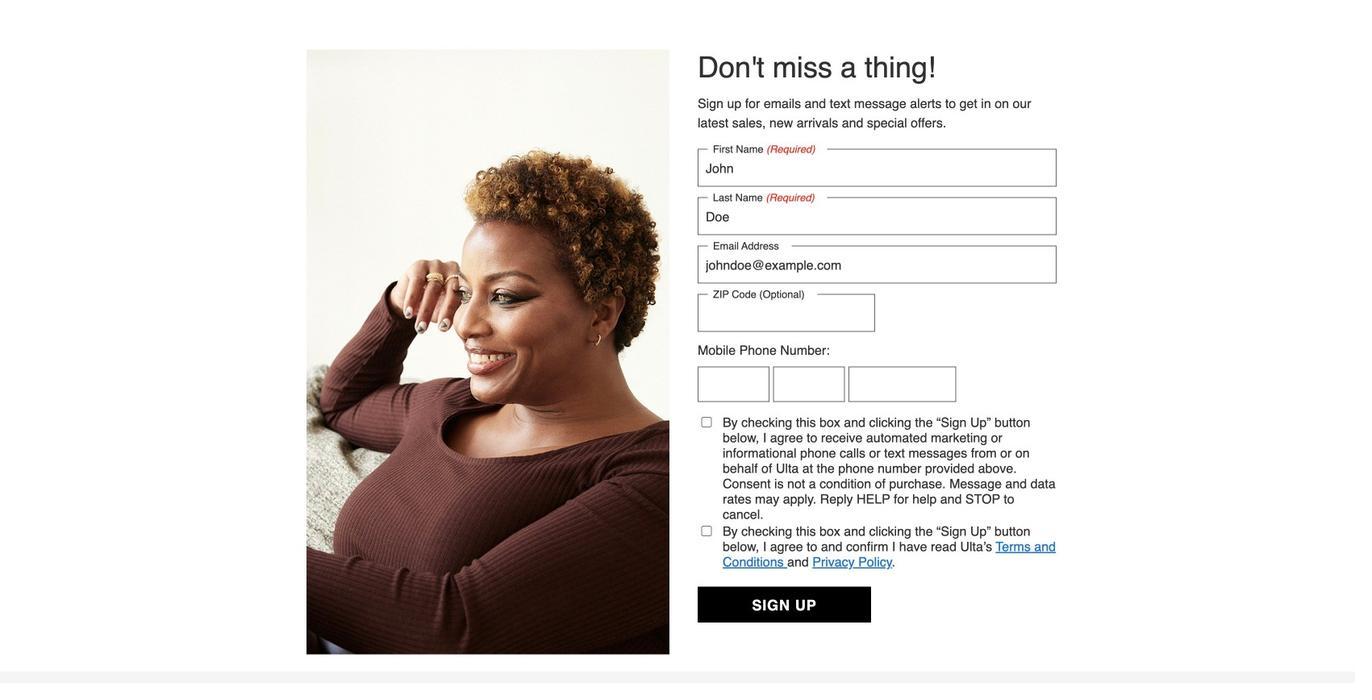 Task type: vqa. For each thing, say whether or not it's contained in the screenshot.
submit
yes



Task type: locate. For each thing, give the bounding box(es) containing it.
None text field
[[698, 197, 1057, 235]]

None telephone field
[[698, 294, 875, 332], [698, 367, 770, 402], [698, 294, 875, 332], [698, 367, 770, 402]]

None submit
[[698, 587, 871, 623]]

None checkbox
[[699, 417, 715, 428], [699, 526, 715, 536], [699, 417, 715, 428], [699, 526, 715, 536]]

None telephone field
[[773, 367, 845, 402], [849, 367, 956, 402], [773, 367, 845, 402], [849, 367, 956, 402]]

None text field
[[698, 149, 1057, 187], [698, 246, 1057, 284], [698, 149, 1057, 187], [698, 246, 1057, 284]]



Task type: describe. For each thing, give the bounding box(es) containing it.
my beauty profile image
[[307, 50, 670, 655]]



